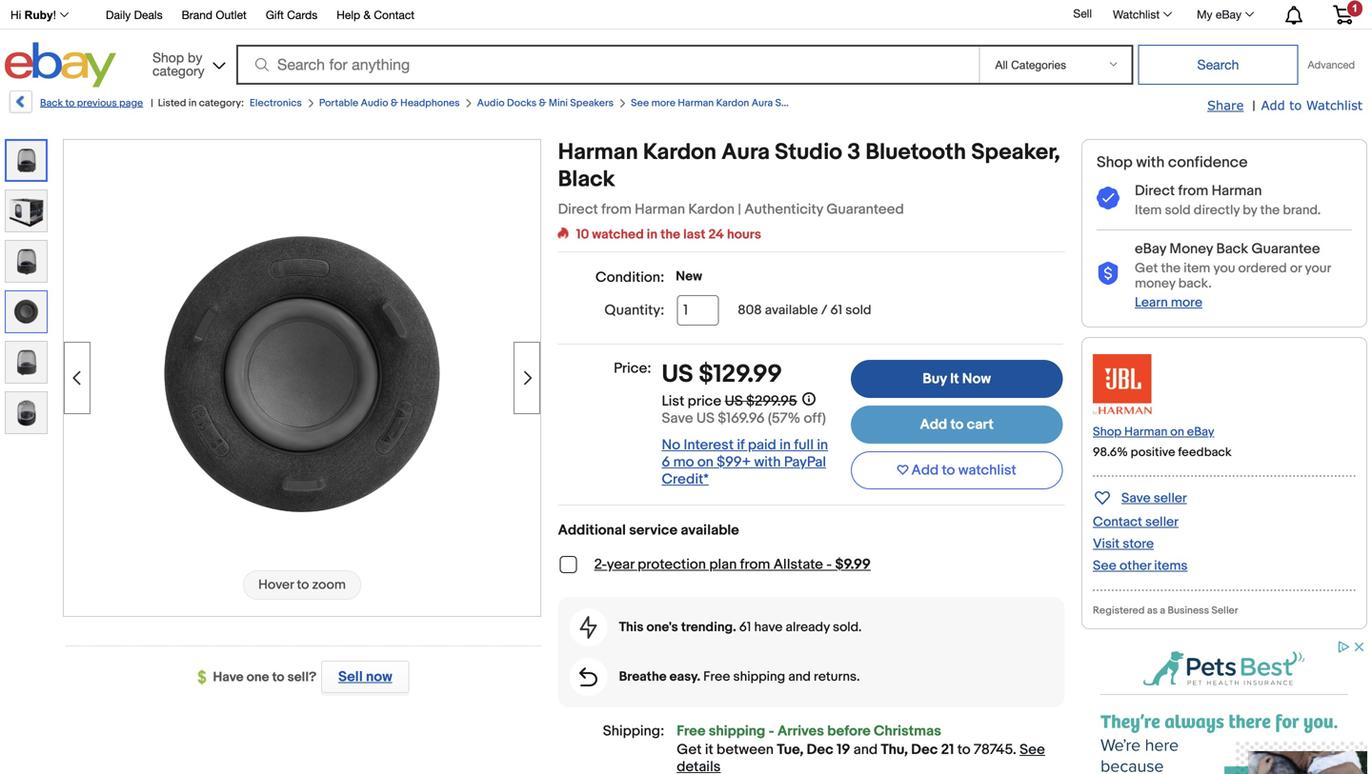 Task type: describe. For each thing, give the bounding box(es) containing it.
0 vertical spatial kardon
[[716, 97, 749, 110]]

1 horizontal spatial and
[[854, 742, 878, 759]]

brand.
[[1283, 202, 1321, 219]]

harman down shop by category banner
[[678, 97, 714, 110]]

picture 6 of 6 image
[[6, 393, 47, 434]]

add to cart link
[[851, 406, 1063, 444]]

1
[[1352, 2, 1358, 14]]

my ebay
[[1197, 8, 1242, 21]]

year
[[607, 557, 634, 574]]

add for add to cart
[[920, 416, 947, 434]]

& inside account navigation
[[364, 8, 371, 21]]

ebay inside my ebay link
[[1216, 8, 1242, 21]]

item direct from brand image
[[1093, 354, 1152, 415]]

cart
[[967, 416, 994, 434]]

to right one
[[272, 670, 285, 686]]

2 dec from the left
[[911, 742, 938, 759]]

portable audio & headphones link
[[319, 97, 460, 110]]

on inside no interest if paid in full in 6 mo on $99+ with paypal credit*
[[697, 454, 714, 471]]

sell for sell now
[[338, 669, 363, 686]]

the inside ebay money back guarantee get the item you ordered or your money back. learn more
[[1161, 261, 1181, 277]]

1 vertical spatial -
[[769, 723, 774, 740]]

registered
[[1093, 605, 1145, 617]]

shop by category
[[152, 50, 205, 79]]

visit
[[1093, 536, 1120, 553]]

learn more link
[[1135, 295, 1203, 311]]

gift
[[266, 8, 284, 21]]

picture 2 of 6 image
[[6, 191, 47, 232]]

0 vertical spatial aura
[[752, 97, 773, 110]]

contact inside account navigation
[[374, 8, 415, 21]]

the inside main content
[[661, 227, 680, 243]]

0 horizontal spatial us
[[662, 360, 693, 390]]

from inside direct from harman item sold directly by the brand.
[[1178, 183, 1209, 200]]

picture 5 of 6 image
[[6, 342, 47, 383]]

share button
[[1208, 97, 1244, 114]]

see for see details
[[1020, 742, 1045, 759]]

contact inside contact seller visit store see other items
[[1093, 514, 1143, 531]]

0 vertical spatial free
[[703, 669, 730, 686]]

previous
[[77, 97, 117, 110]]

one's
[[647, 620, 678, 636]]

1 studio from the top
[[775, 97, 806, 110]]

0 vertical spatial shipping
[[733, 669, 785, 686]]

item
[[1135, 202, 1162, 219]]

/
[[821, 303, 828, 319]]

confidence
[[1168, 153, 1248, 172]]

ordered
[[1238, 261, 1287, 277]]

add inside share | add to watchlist
[[1261, 98, 1285, 112]]

details
[[677, 759, 721, 775]]

portable audio & headphones
[[319, 97, 460, 110]]

daily deals
[[106, 8, 163, 21]]

share
[[1208, 98, 1244, 112]]

learn
[[1135, 295, 1168, 311]]

quantity:
[[605, 302, 664, 319]]

back to previous page link
[[8, 91, 143, 120]]

19
[[837, 742, 850, 759]]

2 horizontal spatial us
[[725, 393, 743, 410]]

now
[[366, 669, 392, 686]]

$299.95
[[746, 393, 797, 410]]

money
[[1170, 241, 1213, 258]]

easy.
[[670, 669, 701, 686]]

6
[[662, 454, 670, 471]]

add to watchlist
[[912, 462, 1017, 479]]

christmas
[[874, 723, 941, 740]]

Search for anything text field
[[239, 47, 975, 83]]

in right listed
[[189, 97, 197, 110]]

.
[[1013, 742, 1017, 759]]

with inside no interest if paid in full in 6 mo on $99+ with paypal credit*
[[754, 454, 781, 471]]

harman inside direct from harman item sold directly by the brand.
[[1212, 183, 1262, 200]]

back inside 'link'
[[40, 97, 63, 110]]

shipping:
[[603, 723, 664, 740]]

if
[[737, 437, 745, 454]]

service
[[629, 522, 678, 539]]

daily deals link
[[106, 5, 163, 26]]

picture 1 of 6 image
[[7, 141, 46, 180]]

breathe
[[619, 669, 667, 686]]

it
[[950, 371, 959, 388]]

it
[[705, 742, 713, 759]]

sell now
[[338, 669, 392, 686]]

more inside ebay money back guarantee get the item you ordered or your money back. learn more
[[1171, 295, 1203, 311]]

1 horizontal spatial available
[[765, 303, 818, 319]]

guaranteed
[[827, 201, 904, 218]]

$169.96
[[718, 410, 765, 427]]

| inside share | add to watchlist
[[1253, 98, 1256, 114]]

watchlist inside account navigation
[[1113, 8, 1160, 21]]

808
[[738, 303, 762, 319]]

no interest if paid in full in 6 mo on $99+ with paypal credit* link
[[662, 437, 828, 488]]

save seller
[[1122, 491, 1187, 507]]

with details__icon image for this one's trending.
[[580, 617, 597, 639]]

shop for shop with confidence
[[1097, 153, 1133, 172]]

back inside ebay money back guarantee get the item you ordered or your money back. learn more
[[1216, 241, 1249, 258]]

picture 3 of 6 image
[[6, 241, 47, 282]]

directly
[[1194, 202, 1240, 219]]

this
[[619, 620, 644, 636]]

by inside direct from harman item sold directly by the brand.
[[1243, 202, 1257, 219]]

share | add to watchlist
[[1208, 98, 1363, 114]]

in right full
[[817, 437, 828, 454]]

your
[[1305, 261, 1331, 277]]

1 link
[[1322, 0, 1365, 27]]

authenticity
[[744, 201, 823, 218]]

dollar sign image
[[198, 671, 213, 686]]

add to watchlist link
[[1261, 97, 1363, 114]]

shop harman on ebay link
[[1093, 425, 1215, 440]]

add to cart
[[920, 416, 994, 434]]

1 vertical spatial available
[[681, 522, 739, 539]]

allstate
[[774, 557, 823, 574]]

ebay inside ebay money back guarantee get the item you ordered or your money back. learn more
[[1135, 241, 1166, 258]]

from inside harman kardon aura studio 3 bluetooth speaker, black direct from harman kardon | authenticity guaranteed
[[601, 201, 632, 218]]

page
[[119, 97, 143, 110]]

shop by category banner
[[0, 0, 1368, 92]]

shop for shop harman on ebay
[[1093, 425, 1122, 440]]

paid
[[748, 437, 777, 454]]

0 horizontal spatial more
[[651, 97, 676, 110]]

black
[[558, 166, 615, 193]]

sell for sell
[[1073, 7, 1092, 20]]

1 horizontal spatial on
[[1171, 425, 1184, 440]]

direct from harman item sold directly by the brand.
[[1135, 183, 1321, 219]]

808 available / 61 sold
[[738, 303, 871, 319]]

aura inside harman kardon aura studio 3 bluetooth speaker, black direct from harman kardon | authenticity guaranteed
[[722, 139, 770, 166]]

picture 4 of 6 image
[[6, 292, 47, 333]]

item
[[1184, 261, 1211, 277]]

cards
[[287, 8, 318, 21]]

items
[[1154, 558, 1188, 575]]

seller for save
[[1154, 491, 1187, 507]]

| listed in category:
[[151, 97, 244, 110]]

sell?
[[287, 670, 317, 686]]

this one's trending. 61 have already sold.
[[619, 620, 862, 636]]

thu,
[[881, 742, 908, 759]]

0 vertical spatial bluetooth
[[816, 97, 861, 110]]

daily
[[106, 8, 131, 21]]

0 horizontal spatial and
[[788, 669, 811, 686]]

new
[[676, 269, 702, 285]]

harman kardon aura studio 3 bluetooth speaker, black - picture 4 of 6 image
[[64, 138, 540, 614]]

2 audio from the left
[[477, 97, 505, 110]]

1 horizontal spatial -
[[827, 557, 832, 574]]

deals
[[134, 8, 163, 21]]

harman down speakers on the left top of page
[[558, 139, 638, 166]]

help & contact
[[337, 8, 415, 21]]

1 vertical spatial shipping
[[709, 723, 765, 740]]



Task type: locate. For each thing, give the bounding box(es) containing it.
shop for shop by category
[[152, 50, 184, 65]]

0 vertical spatial on
[[1171, 425, 1184, 440]]

...
[[904, 97, 912, 110]]

0 vertical spatial ebay
[[1216, 8, 1242, 21]]

ebay
[[1216, 8, 1242, 21], [1135, 241, 1166, 258], [1187, 425, 1215, 440]]

1 vertical spatial 61
[[739, 620, 751, 636]]

(57%
[[768, 410, 801, 427]]

to down advanced link
[[1290, 98, 1302, 112]]

1 horizontal spatial dec
[[911, 742, 938, 759]]

available left /
[[765, 303, 818, 319]]

before
[[827, 723, 871, 740]]

kardon down shop by category banner
[[716, 97, 749, 110]]

direct up item
[[1135, 183, 1175, 200]]

| inside harman kardon aura studio 3 bluetooth speaker, black direct from harman kardon | authenticity guaranteed
[[738, 201, 741, 218]]

1 vertical spatial studio
[[775, 139, 842, 166]]

1 horizontal spatial the
[[1161, 261, 1181, 277]]

0 vertical spatial with
[[1136, 153, 1165, 172]]

1 vertical spatial the
[[661, 227, 680, 243]]

paypal
[[784, 454, 826, 471]]

0 horizontal spatial the
[[661, 227, 680, 243]]

1 vertical spatial 3
[[847, 139, 861, 166]]

0 horizontal spatial watchlist
[[1113, 8, 1160, 21]]

with details__icon image for breathe easy.
[[580, 668, 598, 687]]

0 horizontal spatial by
[[188, 50, 202, 65]]

in left full
[[780, 437, 791, 454]]

with right if
[[754, 454, 781, 471]]

plan
[[709, 557, 737, 574]]

2 studio from the top
[[775, 139, 842, 166]]

sold
[[1165, 202, 1191, 219], [846, 303, 871, 319]]

watchlist
[[958, 462, 1017, 479]]

0 horizontal spatial get
[[677, 742, 702, 759]]

1 vertical spatial contact
[[1093, 514, 1143, 531]]

category
[[152, 63, 205, 79]]

aura
[[752, 97, 773, 110], [722, 139, 770, 166]]

mo
[[673, 454, 694, 471]]

- left "arrives" on the right
[[769, 723, 774, 740]]

audio left docks
[[477, 97, 505, 110]]

have
[[754, 620, 783, 636]]

contact right help
[[374, 8, 415, 21]]

2 horizontal spatial ebay
[[1216, 8, 1242, 21]]

hours
[[727, 227, 761, 243]]

with details__icon image for ebay money back guarantee
[[1097, 262, 1120, 286]]

1 vertical spatial ebay
[[1135, 241, 1166, 258]]

0 horizontal spatial on
[[697, 454, 714, 471]]

0 horizontal spatial dec
[[807, 742, 834, 759]]

0 vertical spatial back
[[40, 97, 63, 110]]

studio inside harman kardon aura studio 3 bluetooth speaker, black direct from harman kardon | authenticity guaranteed
[[775, 139, 842, 166]]

buy it now
[[923, 371, 991, 388]]

shop by category button
[[144, 42, 230, 83]]

list price us $299.95
[[662, 393, 797, 410]]

sell left now
[[338, 669, 363, 686]]

dec down 'free shipping - arrives before christmas'
[[807, 742, 834, 759]]

0 vertical spatial more
[[651, 97, 676, 110]]

see right .
[[1020, 742, 1045, 759]]

0 vertical spatial and
[[788, 669, 811, 686]]

more down shop by category banner
[[651, 97, 676, 110]]

add for add to watchlist
[[912, 462, 939, 479]]

0 horizontal spatial &
[[364, 8, 371, 21]]

gift cards
[[266, 8, 318, 21]]

1 horizontal spatial audio
[[477, 97, 505, 110]]

on up the 98.6% positive feedback
[[1171, 425, 1184, 440]]

shipping down the 'have'
[[733, 669, 785, 686]]

us up list
[[662, 360, 693, 390]]

the left brand.
[[1260, 202, 1280, 219]]

1 horizontal spatial see
[[1020, 742, 1045, 759]]

feedback
[[1178, 445, 1232, 460]]

free
[[703, 669, 730, 686], [677, 723, 706, 740]]

studio
[[775, 97, 806, 110], [775, 139, 842, 166]]

available
[[765, 303, 818, 319], [681, 522, 739, 539]]

buy
[[923, 371, 947, 388]]

by down the "brand"
[[188, 50, 202, 65]]

kardon up 10 watched in the last 24 hours
[[643, 139, 717, 166]]

from right plan
[[740, 557, 770, 574]]

add down buy
[[920, 416, 947, 434]]

aura up harman kardon aura studio 3 bluetooth speaker, black direct from harman kardon | authenticity guaranteed
[[752, 97, 773, 110]]

seller inside contact seller visit store see other items
[[1145, 514, 1179, 531]]

2 vertical spatial see
[[1020, 742, 1045, 759]]

get up the learn
[[1135, 261, 1158, 277]]

add inside button
[[912, 462, 939, 479]]

harman up directly at the right of page
[[1212, 183, 1262, 200]]

bluetooth left speaker
[[816, 97, 861, 110]]

1 vertical spatial watchlist
[[1306, 98, 1363, 112]]

headphones
[[400, 97, 460, 110]]

have
[[213, 670, 244, 686]]

no interest if paid in full in 6 mo on $99+ with paypal credit*
[[662, 437, 828, 488]]

10
[[576, 227, 589, 243]]

direct inside harman kardon aura studio 3 bluetooth speaker, black direct from harman kardon | authenticity guaranteed
[[558, 201, 598, 218]]

0 vertical spatial see
[[631, 97, 649, 110]]

2 vertical spatial shop
[[1093, 425, 1122, 440]]

61 left the 'have'
[[739, 620, 751, 636]]

contact up visit store 'link'
[[1093, 514, 1143, 531]]

61 for trending.
[[739, 620, 751, 636]]

1 horizontal spatial 3
[[847, 139, 861, 166]]

0 horizontal spatial with
[[754, 454, 781, 471]]

sold for available
[[846, 303, 871, 319]]

2 vertical spatial ebay
[[1187, 425, 1215, 440]]

and left returns. at the right of the page
[[788, 669, 811, 686]]

1 vertical spatial add
[[920, 416, 947, 434]]

1 vertical spatial bluetooth
[[866, 139, 966, 166]]

speaker
[[864, 97, 902, 110]]

watchlist down advanced link
[[1306, 98, 1363, 112]]

1 horizontal spatial us
[[696, 410, 715, 427]]

interest
[[684, 437, 734, 454]]

10 watched in the last 24 hours
[[576, 227, 761, 243]]

0 horizontal spatial 61
[[739, 620, 751, 636]]

sell now link
[[317, 661, 409, 694]]

save inside save seller button
[[1122, 491, 1151, 507]]

ruby
[[24, 9, 53, 21]]

0 horizontal spatial see
[[631, 97, 649, 110]]

see other items link
[[1093, 558, 1188, 575]]

0 horizontal spatial bluetooth
[[816, 97, 861, 110]]

1 horizontal spatial by
[[1243, 202, 1257, 219]]

us $129.99
[[662, 360, 782, 390]]

or
[[1290, 261, 1302, 277]]

to inside button
[[942, 462, 955, 479]]

to right 21
[[957, 742, 971, 759]]

save for save seller
[[1122, 491, 1151, 507]]

sell
[[1073, 7, 1092, 20], [338, 669, 363, 686]]

see for see more harman kardon aura studio 3 bluetooth speaker ...
[[631, 97, 649, 110]]

seller for contact
[[1145, 514, 1179, 531]]

ebay up money
[[1135, 241, 1166, 258]]

3 inside harman kardon aura studio 3 bluetooth speaker, black direct from harman kardon | authenticity guaranteed
[[847, 139, 861, 166]]

2 vertical spatial add
[[912, 462, 939, 479]]

shop inside shop by category
[[152, 50, 184, 65]]

sold for from
[[1165, 202, 1191, 219]]

bluetooth down ...
[[866, 139, 966, 166]]

docks
[[507, 97, 537, 110]]

direct up 10 on the top
[[558, 201, 598, 218]]

save inside the us $129.99 main content
[[662, 410, 693, 427]]

in right watched
[[647, 227, 658, 243]]

the
[[1260, 202, 1280, 219], [661, 227, 680, 243], [1161, 261, 1181, 277]]

the left item
[[1161, 261, 1181, 277]]

by inside shop by category
[[188, 50, 202, 65]]

direct inside direct from harman item sold directly by the brand.
[[1135, 183, 1175, 200]]

studio down see more harman kardon aura studio 3 bluetooth speaker ...
[[775, 139, 842, 166]]

to left "previous"
[[65, 97, 75, 110]]

1 horizontal spatial watchlist
[[1306, 98, 1363, 112]]

the inside direct from harman item sold directly by the brand.
[[1260, 202, 1280, 219]]

with
[[1136, 153, 1165, 172], [754, 454, 781, 471]]

save for save us $169.96 (57% off)
[[662, 410, 693, 427]]

2 horizontal spatial the
[[1260, 202, 1280, 219]]

1 vertical spatial shop
[[1097, 153, 1133, 172]]

shop up 98.6%
[[1093, 425, 1122, 440]]

us down "$129.99"
[[725, 393, 743, 410]]

1 vertical spatial sold
[[846, 303, 871, 319]]

available up plan
[[681, 522, 739, 539]]

none submit inside shop by category banner
[[1138, 45, 1298, 85]]

1 horizontal spatial ebay
[[1187, 425, 1215, 440]]

brand outlet
[[182, 8, 247, 21]]

0 vertical spatial -
[[827, 557, 832, 574]]

more down back.
[[1171, 295, 1203, 311]]

1 horizontal spatial sell
[[1073, 7, 1092, 20]]

0 vertical spatial shop
[[152, 50, 184, 65]]

0 vertical spatial seller
[[1154, 491, 1187, 507]]

2 vertical spatial the
[[1161, 261, 1181, 277]]

1 vertical spatial seller
[[1145, 514, 1179, 531]]

0 vertical spatial sold
[[1165, 202, 1191, 219]]

1 vertical spatial free
[[677, 723, 706, 740]]

watchlist
[[1113, 8, 1160, 21], [1306, 98, 1363, 112]]

0 horizontal spatial save
[[662, 410, 693, 427]]

to inside share | add to watchlist
[[1290, 98, 1302, 112]]

seller
[[1154, 491, 1187, 507], [1145, 514, 1179, 531]]

2 vertical spatial from
[[740, 557, 770, 574]]

additional
[[558, 522, 626, 539]]

watchlist inside share | add to watchlist
[[1306, 98, 1363, 112]]

now
[[962, 371, 991, 388]]

by
[[188, 50, 202, 65], [1243, 202, 1257, 219]]

- left $9.99
[[827, 557, 832, 574]]

free up 'it'
[[677, 723, 706, 740]]

sold inside direct from harman item sold directly by the brand.
[[1165, 202, 1191, 219]]

2 horizontal spatial see
[[1093, 558, 1117, 575]]

get inside the us $129.99 main content
[[677, 742, 702, 759]]

shop left confidence
[[1097, 153, 1133, 172]]

& left mini
[[539, 97, 546, 110]]

free shipping - arrives before christmas
[[677, 723, 941, 740]]

0 vertical spatial 61
[[831, 303, 843, 319]]

the left 'last'
[[661, 227, 680, 243]]

seller up "contact seller" link
[[1154, 491, 1187, 507]]

audio docks & mini speakers
[[477, 97, 614, 110]]

bluetooth inside harman kardon aura studio 3 bluetooth speaker, black direct from harman kardon | authenticity guaranteed
[[866, 139, 966, 166]]

protection
[[638, 557, 706, 574]]

0 horizontal spatial back
[[40, 97, 63, 110]]

account navigation
[[0, 0, 1368, 30]]

add to watchlist button
[[851, 452, 1063, 490]]

0 horizontal spatial |
[[151, 97, 153, 110]]

0 vertical spatial add
[[1261, 98, 1285, 112]]

from up watched
[[601, 201, 632, 218]]

registered as a business seller
[[1093, 605, 1238, 617]]

advertisement region
[[1082, 639, 1368, 775]]

advanced link
[[1298, 46, 1365, 84]]

harman kardon aura studio 3 bluetooth speaker, black direct from harman kardon | authenticity guaranteed
[[558, 139, 1060, 218]]

0 horizontal spatial audio
[[361, 97, 388, 110]]

!
[[53, 9, 56, 21]]

| right share "button"
[[1253, 98, 1256, 114]]

tue,
[[777, 742, 804, 759]]

watchlist right sell link
[[1113, 8, 1160, 21]]

0 horizontal spatial direct
[[558, 201, 598, 218]]

harman
[[678, 97, 714, 110], [558, 139, 638, 166], [1212, 183, 1262, 200], [635, 201, 685, 218], [1125, 425, 1168, 440]]

harman up 10 watched in the last 24 hours
[[635, 201, 685, 218]]

seller inside button
[[1154, 491, 1187, 507]]

1 vertical spatial and
[[854, 742, 878, 759]]

free right easy.
[[703, 669, 730, 686]]

1 vertical spatial save
[[1122, 491, 1151, 507]]

from up directly at the right of page
[[1178, 183, 1209, 200]]

back left "previous"
[[40, 97, 63, 110]]

0 horizontal spatial sold
[[846, 303, 871, 319]]

audio right portable
[[361, 97, 388, 110]]

kardon up 24
[[688, 201, 735, 218]]

aura down see more harman kardon aura studio 3 bluetooth speaker ... link
[[722, 139, 770, 166]]

1 horizontal spatial back
[[1216, 241, 1249, 258]]

0 vertical spatial save
[[662, 410, 693, 427]]

& for portable
[[391, 97, 398, 110]]

see down 'visit'
[[1093, 558, 1117, 575]]

returns.
[[814, 669, 860, 686]]

with details__icon image left the this
[[580, 617, 597, 639]]

no
[[662, 437, 681, 454]]

0 horizontal spatial available
[[681, 522, 739, 539]]

1 horizontal spatial sold
[[1165, 202, 1191, 219]]

studio up harman kardon aura studio 3 bluetooth speaker, black direct from harman kardon | authenticity guaranteed
[[775, 97, 806, 110]]

2-year protection plan from allstate - $9.99
[[594, 557, 871, 574]]

sold inside the us $129.99 main content
[[846, 303, 871, 319]]

bluetooth
[[816, 97, 861, 110], [866, 139, 966, 166]]

with details__icon image for direct from harman
[[1097, 187, 1120, 211]]

buy it now link
[[851, 360, 1063, 398]]

3 up "guaranteed"
[[847, 139, 861, 166]]

& for audio
[[539, 97, 546, 110]]

2 horizontal spatial &
[[539, 97, 546, 110]]

shipping up between in the right of the page
[[709, 723, 765, 740]]

None submit
[[1138, 45, 1298, 85]]

sold right item
[[1165, 202, 1191, 219]]

61 right /
[[831, 303, 843, 319]]

0 vertical spatial available
[[765, 303, 818, 319]]

arrives
[[778, 723, 824, 740]]

off)
[[804, 410, 826, 427]]

harman up positive
[[1125, 425, 1168, 440]]

1 vertical spatial with
[[754, 454, 781, 471]]

to inside 'link'
[[65, 97, 75, 110]]

contact seller visit store see other items
[[1093, 514, 1188, 575]]

shop up listed
[[152, 50, 184, 65]]

1 horizontal spatial contact
[[1093, 514, 1143, 531]]

with up item
[[1136, 153, 1165, 172]]

condition:
[[596, 269, 664, 286]]

| up hours
[[738, 201, 741, 218]]

with details__icon image left item
[[1097, 187, 1120, 211]]

contact
[[374, 8, 415, 21], [1093, 514, 1143, 531]]

us $129.99 main content
[[558, 139, 1065, 775]]

to left watchlist
[[942, 462, 955, 479]]

electronics
[[250, 97, 302, 110]]

2 horizontal spatial |
[[1253, 98, 1256, 114]]

see inside contact seller visit store see other items
[[1093, 558, 1117, 575]]

see right speakers on the left top of page
[[631, 97, 649, 110]]

back up you at the top of page
[[1216, 241, 1249, 258]]

save up "contact seller" link
[[1122, 491, 1151, 507]]

0 vertical spatial from
[[1178, 183, 1209, 200]]

with details__icon image left money
[[1097, 262, 1120, 286]]

1 horizontal spatial get
[[1135, 261, 1158, 277]]

get left 'it'
[[677, 742, 702, 759]]

1 audio from the left
[[361, 97, 388, 110]]

& left headphones
[[391, 97, 398, 110]]

price:
[[614, 360, 651, 377]]

by right directly at the right of page
[[1243, 202, 1257, 219]]

add right the share
[[1261, 98, 1285, 112]]

with details__icon image left breathe
[[580, 668, 598, 687]]

get inside ebay money back guarantee get the item you ordered or your money back. learn more
[[1135, 261, 1158, 277]]

have one to sell?
[[213, 670, 317, 686]]

1 vertical spatial sell
[[338, 669, 363, 686]]

sold right /
[[846, 303, 871, 319]]

Quantity: text field
[[677, 295, 719, 326]]

1 vertical spatial direct
[[558, 201, 598, 218]]

0 vertical spatial 3
[[808, 97, 814, 110]]

0 vertical spatial get
[[1135, 261, 1158, 277]]

list
[[662, 393, 685, 410]]

and
[[788, 669, 811, 686], [854, 742, 878, 759]]

listed
[[158, 97, 186, 110]]

1 horizontal spatial from
[[740, 557, 770, 574]]

1 horizontal spatial bluetooth
[[866, 139, 966, 166]]

from
[[1178, 183, 1209, 200], [601, 201, 632, 218], [740, 557, 770, 574]]

visit store link
[[1093, 536, 1154, 553]]

ebay right the my
[[1216, 8, 1242, 21]]

one
[[247, 670, 269, 686]]

1 vertical spatial on
[[697, 454, 714, 471]]

1 vertical spatial aura
[[722, 139, 770, 166]]

0 vertical spatial contact
[[374, 8, 415, 21]]

us up interest
[[696, 410, 715, 427]]

1 vertical spatial kardon
[[643, 139, 717, 166]]

add down add to cart link on the right of page
[[912, 462, 939, 479]]

2 vertical spatial kardon
[[688, 201, 735, 218]]

1 horizontal spatial more
[[1171, 295, 1203, 311]]

ebay up feedback
[[1187, 425, 1215, 440]]

sell inside account navigation
[[1073, 7, 1092, 20]]

0 horizontal spatial contact
[[374, 8, 415, 21]]

0 horizontal spatial ebay
[[1135, 241, 1166, 258]]

get
[[1135, 261, 1158, 277], [677, 742, 702, 759]]

1 horizontal spatial with
[[1136, 153, 1165, 172]]

0 vertical spatial watchlist
[[1113, 8, 1160, 21]]

brand
[[182, 8, 213, 21]]

on right mo
[[697, 454, 714, 471]]

61 for /
[[831, 303, 843, 319]]

and right '19'
[[854, 742, 878, 759]]

see inside see details
[[1020, 742, 1045, 759]]

with details__icon image
[[1097, 187, 1120, 211], [1097, 262, 1120, 286], [580, 617, 597, 639], [580, 668, 598, 687]]

sell left watchlist link
[[1073, 7, 1092, 20]]

& right help
[[364, 8, 371, 21]]

3 left speaker
[[808, 97, 814, 110]]

dec left 21
[[911, 742, 938, 759]]

watched
[[592, 227, 644, 243]]

1 horizontal spatial &
[[391, 97, 398, 110]]

1 dec from the left
[[807, 742, 834, 759]]

seller down save seller
[[1145, 514, 1179, 531]]

98.6%
[[1093, 445, 1128, 460]]

1 vertical spatial get
[[677, 742, 702, 759]]

help
[[337, 8, 360, 21]]

| left listed
[[151, 97, 153, 110]]

save up no
[[662, 410, 693, 427]]

full
[[794, 437, 814, 454]]

to left cart
[[951, 416, 964, 434]]

category:
[[199, 97, 244, 110]]

sell link
[[1065, 7, 1101, 20]]



Task type: vqa. For each thing, say whether or not it's contained in the screenshot.
Gift
yes



